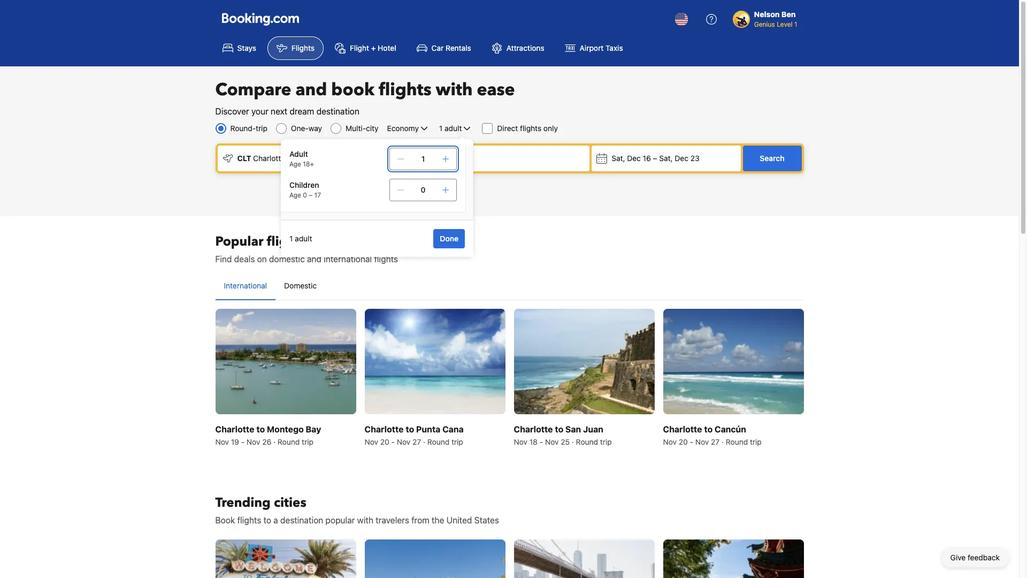 Task type: vqa. For each thing, say whether or not it's contained in the screenshot.
Round
yes



Task type: describe. For each thing, give the bounding box(es) containing it.
to inside the trending cities book flights to a destination popular with travelers from the united states
[[264, 516, 271, 525]]

a
[[274, 516, 278, 525]]

1 dec from the left
[[627, 154, 641, 163]]

age for children
[[290, 191, 301, 199]]

states
[[475, 516, 499, 525]]

6 nov from the left
[[545, 437, 559, 447]]

one-way
[[291, 124, 322, 133]]

charlotte to punta cana image
[[365, 309, 506, 414]]

book
[[332, 78, 375, 102]]

airport taxis
[[580, 43, 623, 52]]

economy
[[387, 124, 419, 133]]

near
[[310, 233, 338, 251]]

charlotte to cancún image
[[663, 309, 804, 414]]

– for 0
[[309, 191, 313, 199]]

way
[[309, 124, 322, 133]]

car rentals
[[432, 43, 471, 52]]

· for punta
[[423, 437, 426, 447]]

- for punta
[[392, 437, 395, 447]]

ease
[[477, 78, 515, 102]]

- for montego
[[241, 437, 245, 447]]

2 nov from the left
[[247, 437, 260, 447]]

+
[[371, 43, 376, 52]]

car rentals link
[[408, 36, 481, 60]]

round inside charlotte to cancún nov 20 - nov 27 · round trip
[[726, 437, 748, 447]]

you
[[341, 233, 364, 251]]

round for punta
[[428, 437, 450, 447]]

bay
[[306, 425, 321, 434]]

– for 16
[[653, 154, 658, 163]]

city
[[366, 124, 379, 133]]

only
[[544, 124, 558, 133]]

find
[[215, 254, 232, 264]]

flights inside the trending cities book flights to a destination popular with travelers from the united states
[[237, 516, 261, 525]]

from
[[412, 516, 430, 525]]

adult
[[290, 149, 308, 158]]

adult age 18+
[[290, 149, 314, 168]]

discover
[[215, 107, 249, 116]]

16
[[643, 154, 651, 163]]

stays
[[237, 43, 256, 52]]

2 sat, from the left
[[660, 154, 673, 163]]

montego
[[267, 425, 304, 434]]

charlotte to punta cana nov 20 - nov 27 · round trip
[[365, 425, 464, 447]]

punta
[[416, 425, 441, 434]]

stays link
[[213, 36, 265, 60]]

trending
[[215, 494, 271, 512]]

nelson
[[755, 10, 780, 19]]

with inside the compare and book flights with ease discover your next dream destination
[[436, 78, 473, 102]]

clt button
[[218, 146, 393, 171]]

charlotte to san juan nov 18 - nov 25 · round trip
[[514, 425, 612, 447]]

destination inside the trending cities book flights to a destination popular with travelers from the united states
[[280, 516, 323, 525]]

compare
[[215, 78, 291, 102]]

search button
[[743, 146, 802, 171]]

domestic
[[269, 254, 305, 264]]

flights up domestic
[[267, 233, 306, 251]]

flights left only
[[520, 124, 542, 133]]

to for montego
[[257, 425, 265, 434]]

cana
[[443, 425, 464, 434]]

charlotte to montego bay nov 19 - nov 26 · round trip
[[215, 425, 321, 447]]

26
[[262, 437, 272, 447]]

one-
[[291, 124, 309, 133]]

2 dec from the left
[[675, 154, 689, 163]]

20 inside charlotte to cancún nov 20 - nov 27 · round trip
[[679, 437, 688, 447]]

popular flights near you find deals on domestic and international flights
[[215, 233, 398, 264]]

1 adult button
[[438, 122, 474, 135]]

trip for charlotte to punta cana
[[452, 437, 463, 447]]

done button
[[434, 229, 465, 248]]

car
[[432, 43, 444, 52]]

give
[[951, 553, 966, 562]]

international
[[324, 254, 372, 264]]

dream
[[290, 107, 314, 116]]

age for adult
[[290, 160, 301, 168]]

0 horizontal spatial adult
[[295, 234, 312, 243]]

· for san
[[572, 437, 574, 447]]

and inside popular flights near you find deals on domestic and international flights
[[307, 254, 322, 264]]

flights
[[292, 43, 315, 52]]

airport taxis link
[[556, 36, 633, 60]]

sat, dec 16 – sat, dec 23 button
[[592, 146, 741, 171]]

- for san
[[540, 437, 543, 447]]

airport
[[580, 43, 604, 52]]

round for montego
[[278, 437, 300, 447]]

rentals
[[446, 43, 471, 52]]

next
[[271, 107, 288, 116]]

18
[[530, 437, 538, 447]]

genius
[[755, 20, 775, 28]]

feedback
[[968, 553, 1000, 562]]

25
[[561, 437, 570, 447]]

children
[[290, 180, 319, 189]]

search
[[760, 154, 785, 163]]

to for punta
[[406, 425, 414, 434]]



Task type: locate. For each thing, give the bounding box(es) containing it.
1 vertical spatial with
[[357, 516, 374, 525]]

4 · from the left
[[722, 437, 724, 447]]

tab list
[[215, 272, 804, 301]]

0 vertical spatial and
[[296, 78, 327, 102]]

· inside charlotte to san juan nov 18 - nov 25 · round trip
[[572, 437, 574, 447]]

1 charlotte from the left
[[215, 425, 255, 434]]

and
[[296, 78, 327, 102], [307, 254, 322, 264]]

round-trip
[[230, 124, 268, 133]]

multi-
[[346, 124, 366, 133]]

· for montego
[[274, 437, 276, 447]]

adult up domestic
[[295, 234, 312, 243]]

flight + hotel link
[[326, 36, 406, 60]]

give feedback
[[951, 553, 1000, 562]]

2 charlotte from the left
[[365, 425, 404, 434]]

age down adult
[[290, 160, 301, 168]]

27 down "cancún"
[[711, 437, 720, 447]]

destination inside the compare and book flights with ease discover your next dream destination
[[317, 107, 360, 116]]

· down punta
[[423, 437, 426, 447]]

1 horizontal spatial dec
[[675, 154, 689, 163]]

flight
[[350, 43, 369, 52]]

· inside charlotte to montego bay nov 19 - nov 26 · round trip
[[274, 437, 276, 447]]

charlotte for charlotte to san juan
[[514, 425, 553, 434]]

international button
[[215, 272, 276, 300]]

round down montego
[[278, 437, 300, 447]]

· inside charlotte to cancún nov 20 - nov 27 · round trip
[[722, 437, 724, 447]]

1 inside nelson ben genius level 1
[[795, 20, 798, 28]]

cities
[[274, 494, 307, 512]]

age inside children age 0 – 17
[[290, 191, 301, 199]]

2 20 from the left
[[679, 437, 688, 447]]

trip inside charlotte to montego bay nov 19 - nov 26 · round trip
[[302, 437, 314, 447]]

and inside the compare and book flights with ease discover your next dream destination
[[296, 78, 327, 102]]

book
[[215, 516, 235, 525]]

attractions link
[[483, 36, 554, 60]]

to up 26
[[257, 425, 265, 434]]

–
[[653, 154, 658, 163], [309, 191, 313, 199]]

0 horizontal spatial 20
[[380, 437, 390, 447]]

attractions
[[507, 43, 545, 52]]

to left punta
[[406, 425, 414, 434]]

done
[[440, 234, 459, 243]]

1 vertical spatial destination
[[280, 516, 323, 525]]

· right the 25
[[572, 437, 574, 447]]

1 horizontal spatial 1 adult
[[439, 124, 462, 133]]

nelson ben genius level 1
[[755, 10, 798, 28]]

direct
[[497, 124, 518, 133]]

27 inside charlotte to cancún nov 20 - nov 27 · round trip
[[711, 437, 720, 447]]

1 · from the left
[[274, 437, 276, 447]]

3 nov from the left
[[365, 437, 378, 447]]

clt
[[237, 154, 251, 163]]

round inside the charlotte to punta cana nov 20 - nov 27 · round trip
[[428, 437, 450, 447]]

charlotte up 19
[[215, 425, 255, 434]]

1 horizontal spatial adult
[[445, 124, 462, 133]]

dec left 16
[[627, 154, 641, 163]]

0 vertical spatial 1 adult
[[439, 124, 462, 133]]

travelers
[[376, 516, 409, 525]]

1 horizontal spatial sat,
[[660, 154, 673, 163]]

– left 17
[[309, 191, 313, 199]]

direct flights only
[[497, 124, 558, 133]]

charlotte up 18
[[514, 425, 553, 434]]

trip for charlotte to san juan
[[600, 437, 612, 447]]

flights inside the compare and book flights with ease discover your next dream destination
[[379, 78, 432, 102]]

- inside the charlotte to punta cana nov 20 - nov 27 · round trip
[[392, 437, 395, 447]]

round inside charlotte to montego bay nov 19 - nov 26 · round trip
[[278, 437, 300, 447]]

1 vertical spatial –
[[309, 191, 313, 199]]

flights link
[[268, 36, 324, 60]]

charlotte left punta
[[365, 425, 404, 434]]

charlotte inside charlotte to cancún nov 20 - nov 27 · round trip
[[663, 425, 703, 434]]

1 round from the left
[[278, 437, 300, 447]]

with up 1 adult popup button
[[436, 78, 473, 102]]

1 20 from the left
[[380, 437, 390, 447]]

age down children
[[290, 191, 301, 199]]

1 horizontal spatial with
[[436, 78, 473, 102]]

ben
[[782, 10, 796, 19]]

san
[[566, 425, 581, 434]]

0 vertical spatial age
[[290, 160, 301, 168]]

- inside charlotte to montego bay nov 19 - nov 26 · round trip
[[241, 437, 245, 447]]

0 vertical spatial –
[[653, 154, 658, 163]]

18+
[[303, 160, 314, 168]]

domestic
[[284, 281, 317, 290]]

booking.com logo image
[[222, 13, 299, 25], [222, 13, 299, 25]]

3 · from the left
[[572, 437, 574, 447]]

1 27 from the left
[[413, 437, 421, 447]]

– inside children age 0 – 17
[[309, 191, 313, 199]]

flight + hotel
[[350, 43, 396, 52]]

3 charlotte from the left
[[514, 425, 553, 434]]

popular
[[215, 233, 264, 251]]

round inside charlotte to san juan nov 18 - nov 25 · round trip
[[576, 437, 598, 447]]

to inside charlotte to montego bay nov 19 - nov 26 · round trip
[[257, 425, 265, 434]]

7 nov from the left
[[663, 437, 677, 447]]

· right 26
[[274, 437, 276, 447]]

sat, left 16
[[612, 154, 625, 163]]

2 round from the left
[[428, 437, 450, 447]]

2 · from the left
[[423, 437, 426, 447]]

to left 'a'
[[264, 516, 271, 525]]

flights up economy
[[379, 78, 432, 102]]

adult inside popup button
[[445, 124, 462, 133]]

0 horizontal spatial –
[[309, 191, 313, 199]]

to inside charlotte to san juan nov 18 - nov 25 · round trip
[[555, 425, 564, 434]]

– right 16
[[653, 154, 658, 163]]

0 vertical spatial adult
[[445, 124, 462, 133]]

destination up multi- on the top of page
[[317, 107, 360, 116]]

round down punta
[[428, 437, 450, 447]]

charlotte to san juan image
[[514, 309, 655, 414]]

destination down cities
[[280, 516, 323, 525]]

trending cities book flights to a destination popular with travelers from the united states
[[215, 494, 499, 525]]

charlotte inside charlotte to san juan nov 18 - nov 25 · round trip
[[514, 425, 553, 434]]

age
[[290, 160, 301, 168], [290, 191, 301, 199]]

1 adult inside 1 adult popup button
[[439, 124, 462, 133]]

- inside charlotte to san juan nov 18 - nov 25 · round trip
[[540, 437, 543, 447]]

0 horizontal spatial dec
[[627, 154, 641, 163]]

1 vertical spatial and
[[307, 254, 322, 264]]

2 27 from the left
[[711, 437, 720, 447]]

multi-city
[[346, 124, 379, 133]]

1 - from the left
[[241, 437, 245, 447]]

1 adult up domestic
[[290, 234, 312, 243]]

age inside adult age 18+
[[290, 160, 301, 168]]

sat, right 16
[[660, 154, 673, 163]]

taxis
[[606, 43, 623, 52]]

flights down trending
[[237, 516, 261, 525]]

and up dream
[[296, 78, 327, 102]]

deals
[[234, 254, 255, 264]]

trip inside charlotte to san juan nov 18 - nov 25 · round trip
[[600, 437, 612, 447]]

round down "cancún"
[[726, 437, 748, 447]]

2 age from the top
[[290, 191, 301, 199]]

trip inside charlotte to cancún nov 20 - nov 27 · round trip
[[750, 437, 762, 447]]

2 - from the left
[[392, 437, 395, 447]]

to left "cancún"
[[705, 425, 713, 434]]

international
[[224, 281, 267, 290]]

1 inside popup button
[[439, 124, 443, 133]]

trip
[[256, 124, 268, 133], [302, 437, 314, 447], [452, 437, 463, 447], [600, 437, 612, 447], [750, 437, 762, 447]]

compare and book flights with ease discover your next dream destination
[[215, 78, 515, 116]]

1 horizontal spatial 0
[[421, 185, 426, 194]]

charlotte for charlotte to cancún
[[663, 425, 703, 434]]

cancún
[[715, 425, 747, 434]]

dec
[[627, 154, 641, 163], [675, 154, 689, 163]]

4 charlotte from the left
[[663, 425, 703, 434]]

0 horizontal spatial 1 adult
[[290, 234, 312, 243]]

4 nov from the left
[[397, 437, 411, 447]]

nov
[[215, 437, 229, 447], [247, 437, 260, 447], [365, 437, 378, 447], [397, 437, 411, 447], [514, 437, 528, 447], [545, 437, 559, 447], [663, 437, 677, 447], [696, 437, 709, 447]]

to for cancún
[[705, 425, 713, 434]]

20 inside the charlotte to punta cana nov 20 - nov 27 · round trip
[[380, 437, 390, 447]]

- inside charlotte to cancún nov 20 - nov 27 · round trip
[[690, 437, 694, 447]]

19
[[231, 437, 239, 447]]

round down juan
[[576, 437, 598, 447]]

0 horizontal spatial 0
[[303, 191, 307, 199]]

27 down punta
[[413, 437, 421, 447]]

trip for charlotte to montego bay
[[302, 437, 314, 447]]

1 adult right economy
[[439, 124, 462, 133]]

tab list containing international
[[215, 272, 804, 301]]

united
[[447, 516, 472, 525]]

– inside dropdown button
[[653, 154, 658, 163]]

3 round from the left
[[576, 437, 598, 447]]

0 horizontal spatial with
[[357, 516, 374, 525]]

1 horizontal spatial 20
[[679, 437, 688, 447]]

flights right international
[[374, 254, 398, 264]]

children age 0 – 17
[[290, 180, 321, 199]]

charlotte inside the charlotte to punta cana nov 20 - nov 27 · round trip
[[365, 425, 404, 434]]

0 horizontal spatial sat,
[[612, 154, 625, 163]]

27 inside the charlotte to punta cana nov 20 - nov 27 · round trip
[[413, 437, 421, 447]]

1 sat, from the left
[[612, 154, 625, 163]]

charlotte to montego bay image
[[215, 309, 356, 414]]

level
[[777, 20, 793, 28]]

0 vertical spatial with
[[436, 78, 473, 102]]

1 vertical spatial age
[[290, 191, 301, 199]]

juan
[[583, 425, 604, 434]]

to for san
[[555, 425, 564, 434]]

charlotte for charlotte to punta cana
[[365, 425, 404, 434]]

dec left 23
[[675, 154, 689, 163]]

0
[[421, 185, 426, 194], [303, 191, 307, 199]]

5 nov from the left
[[514, 437, 528, 447]]

17
[[315, 191, 321, 199]]

1 vertical spatial adult
[[295, 234, 312, 243]]

destination
[[317, 107, 360, 116], [280, 516, 323, 525]]

4 round from the left
[[726, 437, 748, 447]]

with right popular
[[357, 516, 374, 525]]

to inside the charlotte to punta cana nov 20 - nov 27 · round trip
[[406, 425, 414, 434]]

to inside charlotte to cancún nov 20 - nov 27 · round trip
[[705, 425, 713, 434]]

charlotte to cancún nov 20 - nov 27 · round trip
[[663, 425, 762, 447]]

your
[[251, 107, 269, 116]]

0 vertical spatial destination
[[317, 107, 360, 116]]

charlotte
[[215, 425, 255, 434], [365, 425, 404, 434], [514, 425, 553, 434], [663, 425, 703, 434]]

on
[[257, 254, 267, 264]]

· inside the charlotte to punta cana nov 20 - nov 27 · round trip
[[423, 437, 426, 447]]

0 horizontal spatial 27
[[413, 437, 421, 447]]

and down near
[[307, 254, 322, 264]]

1 vertical spatial 1 adult
[[290, 234, 312, 243]]

· down "cancún"
[[722, 437, 724, 447]]

flights
[[379, 78, 432, 102], [520, 124, 542, 133], [267, 233, 306, 251], [374, 254, 398, 264], [237, 516, 261, 525]]

charlotte for charlotte to montego bay
[[215, 425, 255, 434]]

charlotte inside charlotte to montego bay nov 19 - nov 26 · round trip
[[215, 425, 255, 434]]

give feedback button
[[942, 548, 1009, 567]]

1 horizontal spatial –
[[653, 154, 658, 163]]

popular
[[326, 516, 355, 525]]

the
[[432, 516, 445, 525]]

3 - from the left
[[540, 437, 543, 447]]

adult right economy
[[445, 124, 462, 133]]

with
[[436, 78, 473, 102], [357, 516, 374, 525]]

charlotte left "cancún"
[[663, 425, 703, 434]]

adult
[[445, 124, 462, 133], [295, 234, 312, 243]]

20
[[380, 437, 390, 447], [679, 437, 688, 447]]

round for san
[[576, 437, 598, 447]]

to up the 25
[[555, 425, 564, 434]]

4 - from the left
[[690, 437, 694, 447]]

1 nov from the left
[[215, 437, 229, 447]]

domestic button
[[276, 272, 326, 300]]

with inside the trending cities book flights to a destination popular with travelers from the united states
[[357, 516, 374, 525]]

1 age from the top
[[290, 160, 301, 168]]

0 inside children age 0 – 17
[[303, 191, 307, 199]]

1 horizontal spatial 27
[[711, 437, 720, 447]]

round-
[[230, 124, 256, 133]]

to
[[257, 425, 265, 434], [406, 425, 414, 434], [555, 425, 564, 434], [705, 425, 713, 434], [264, 516, 271, 525]]

hotel
[[378, 43, 396, 52]]

trip inside the charlotte to punta cana nov 20 - nov 27 · round trip
[[452, 437, 463, 447]]

·
[[274, 437, 276, 447], [423, 437, 426, 447], [572, 437, 574, 447], [722, 437, 724, 447]]

23
[[691, 154, 700, 163]]

sat, dec 16 – sat, dec 23
[[612, 154, 700, 163]]

8 nov from the left
[[696, 437, 709, 447]]



